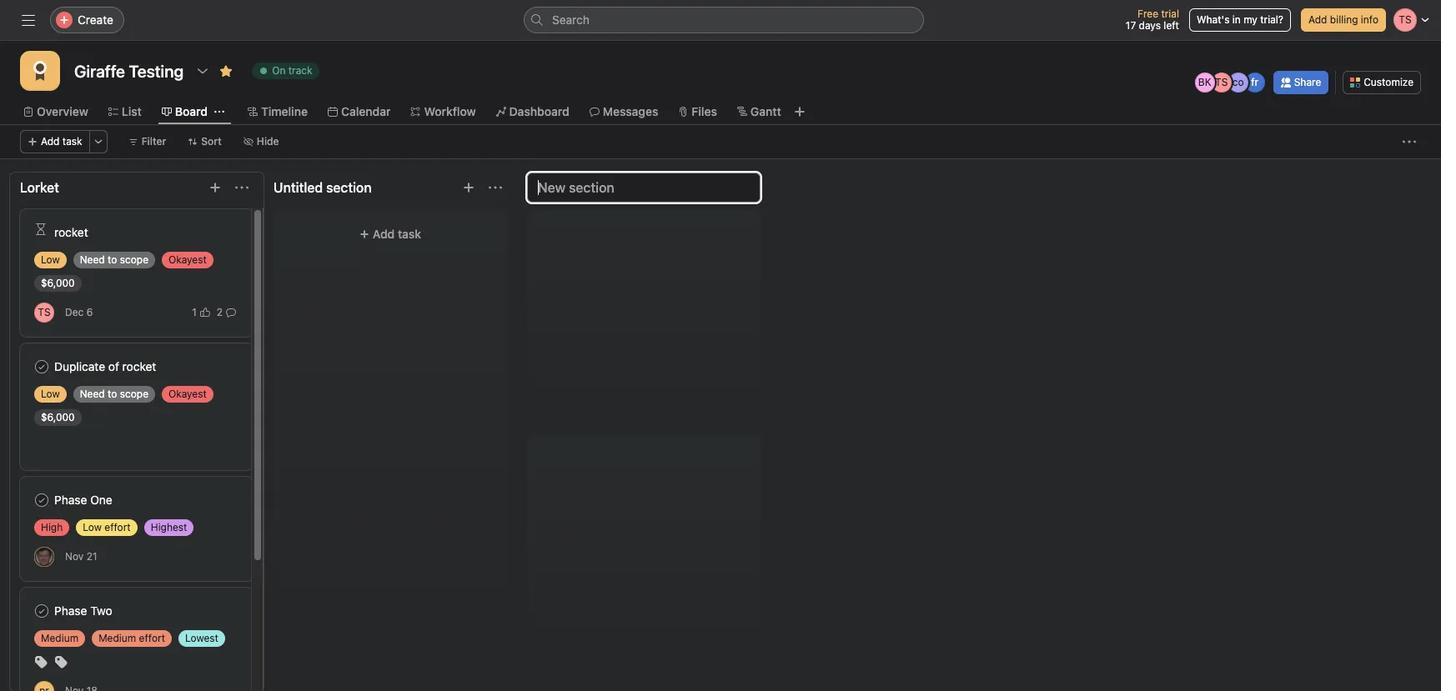 Task type: locate. For each thing, give the bounding box(es) containing it.
add billing info
[[1309, 13, 1379, 26]]

0 vertical spatial add task button
[[20, 130, 90, 154]]

workflow
[[424, 104, 476, 118]]

nov 21
[[65, 551, 97, 563]]

add task image
[[209, 181, 222, 194], [462, 181, 476, 194]]

sort button
[[180, 130, 229, 154]]

files link
[[679, 103, 717, 121]]

0 vertical spatial $6,000
[[41, 277, 75, 290]]

1 vertical spatial phase
[[54, 604, 87, 618]]

0 horizontal spatial ts
[[38, 306, 51, 318]]

1 vertical spatial completed image
[[32, 602, 52, 622]]

2 phase from the top
[[54, 604, 87, 618]]

need to scope up 6
[[80, 254, 149, 266]]

on track button
[[245, 59, 327, 83]]

0 horizontal spatial add task
[[41, 135, 82, 148]]

0 vertical spatial ts
[[1216, 76, 1228, 88]]

add billing info button
[[1302, 8, 1387, 32]]

untitled section
[[274, 180, 372, 195]]

1 vertical spatial need to scope
[[80, 388, 149, 400]]

completed image for phase
[[32, 602, 52, 622]]

okayest down 1
[[169, 388, 207, 400]]

completed image left duplicate at bottom
[[32, 357, 52, 377]]

need
[[80, 254, 105, 266], [80, 388, 105, 400]]

Completed checkbox
[[32, 491, 52, 511], [32, 602, 52, 622]]

2 $6,000 from the top
[[41, 411, 75, 424]]

1 completed image from the top
[[32, 357, 52, 377]]

ts right bk at top
[[1216, 76, 1228, 88]]

medium down two
[[99, 632, 136, 645]]

low effort
[[83, 521, 131, 534]]

phase two
[[54, 604, 112, 618]]

2 completed image from the top
[[32, 602, 52, 622]]

2 vertical spatial low
[[83, 521, 102, 534]]

completed image
[[32, 357, 52, 377], [32, 602, 52, 622]]

2 okayest from the top
[[169, 388, 207, 400]]

create button
[[50, 7, 124, 33]]

1 phase from the top
[[54, 493, 87, 507]]

2
[[217, 306, 223, 318]]

1 to from the top
[[108, 254, 117, 266]]

phase left two
[[54, 604, 87, 618]]

create
[[78, 13, 113, 27]]

low down completed checkbox
[[41, 388, 60, 400]]

effort
[[105, 521, 131, 534], [139, 632, 165, 645]]

1 medium from the left
[[41, 632, 79, 645]]

1 vertical spatial need
[[80, 388, 105, 400]]

what's
[[1197, 13, 1230, 26]]

completed image
[[32, 491, 52, 511]]

2 scope from the top
[[120, 388, 149, 400]]

okayest for rocket
[[169, 254, 207, 266]]

0 vertical spatial add
[[1309, 13, 1328, 26]]

1 vertical spatial add
[[41, 135, 60, 148]]

0 horizontal spatial add task image
[[209, 181, 222, 194]]

1 vertical spatial add task button
[[284, 219, 497, 249]]

add task for the right add task button
[[373, 227, 421, 241]]

2 vertical spatial add
[[373, 227, 395, 241]]

0 horizontal spatial task
[[62, 135, 82, 148]]

1 more section actions image from the left
[[235, 181, 249, 194]]

to
[[108, 254, 117, 266], [108, 388, 117, 400]]

1 horizontal spatial add task image
[[462, 181, 476, 194]]

need for rocket
[[80, 254, 105, 266]]

1 vertical spatial effort
[[139, 632, 165, 645]]

1 vertical spatial add task
[[373, 227, 421, 241]]

2 need from the top
[[80, 388, 105, 400]]

remove from starred image
[[220, 64, 233, 78]]

rocket right dependencies image
[[54, 225, 88, 239]]

medium down phase two
[[41, 632, 79, 645]]

overview link
[[23, 103, 88, 121]]

medium
[[41, 632, 79, 645], [99, 632, 136, 645]]

0 horizontal spatial add
[[41, 135, 60, 148]]

dependencies image
[[34, 223, 48, 236]]

1 vertical spatial task
[[398, 227, 421, 241]]

search
[[552, 13, 590, 27]]

0 horizontal spatial medium
[[41, 632, 79, 645]]

1 vertical spatial okayest
[[169, 388, 207, 400]]

trial?
[[1261, 13, 1284, 26]]

add task
[[41, 135, 82, 148], [373, 227, 421, 241]]

completed checkbox left phase two
[[32, 602, 52, 622]]

left
[[1164, 19, 1180, 32]]

Completed checkbox
[[32, 357, 52, 377]]

hide button
[[236, 130, 287, 154]]

$6,000
[[41, 277, 75, 290], [41, 411, 75, 424]]

0 vertical spatial to
[[108, 254, 117, 266]]

add
[[1309, 13, 1328, 26], [41, 135, 60, 148], [373, 227, 395, 241]]

phase
[[54, 493, 87, 507], [54, 604, 87, 618]]

need up 6
[[80, 254, 105, 266]]

1 vertical spatial completed checkbox
[[32, 602, 52, 622]]

search button
[[524, 7, 924, 33]]

1 horizontal spatial rocket
[[122, 360, 156, 374]]

0 vertical spatial low
[[41, 254, 60, 266]]

gantt
[[751, 104, 782, 118]]

completed image for duplicate
[[32, 357, 52, 377]]

in
[[1233, 13, 1241, 26]]

okayest up 1
[[169, 254, 207, 266]]

what's in my trial? button
[[1190, 8, 1292, 32]]

effort left lowest
[[139, 632, 165, 645]]

0 vertical spatial task
[[62, 135, 82, 148]]

add task image for lorket
[[209, 181, 222, 194]]

0 horizontal spatial rocket
[[54, 225, 88, 239]]

timeline link
[[248, 103, 308, 121]]

info
[[1362, 13, 1379, 26]]

ts left the dec
[[38, 306, 51, 318]]

0 vertical spatial phase
[[54, 493, 87, 507]]

0 vertical spatial need to scope
[[80, 254, 149, 266]]

1 okayest from the top
[[169, 254, 207, 266]]

highest
[[151, 521, 187, 534]]

customize button
[[1343, 71, 1422, 94]]

1 horizontal spatial medium
[[99, 632, 136, 645]]

overview
[[37, 104, 88, 118]]

0 horizontal spatial more section actions image
[[235, 181, 249, 194]]

0 vertical spatial add task
[[41, 135, 82, 148]]

rocket right of
[[122, 360, 156, 374]]

$6,000 down completed checkbox
[[41, 411, 75, 424]]

1 vertical spatial rocket
[[122, 360, 156, 374]]

messages
[[603, 104, 659, 118]]

scope
[[120, 254, 149, 266], [120, 388, 149, 400]]

1 horizontal spatial effort
[[139, 632, 165, 645]]

filter
[[142, 135, 166, 148]]

need to scope
[[80, 254, 149, 266], [80, 388, 149, 400]]

1 $6,000 from the top
[[41, 277, 75, 290]]

billing
[[1331, 13, 1359, 26]]

1 need from the top
[[80, 254, 105, 266]]

more section actions image
[[235, 181, 249, 194], [489, 181, 502, 194]]

completed checkbox for phase one
[[32, 491, 52, 511]]

effort for phase one
[[105, 521, 131, 534]]

0 vertical spatial okayest
[[169, 254, 207, 266]]

1 scope from the top
[[120, 254, 149, 266]]

add task image down workflow
[[462, 181, 476, 194]]

low down dependencies image
[[41, 254, 60, 266]]

0 horizontal spatial effort
[[105, 521, 131, 534]]

1 vertical spatial ts
[[38, 306, 51, 318]]

2 completed checkbox from the top
[[32, 602, 52, 622]]

0 horizontal spatial add task button
[[20, 130, 90, 154]]

need to scope down of
[[80, 388, 149, 400]]

2 add task image from the left
[[462, 181, 476, 194]]

completed image left phase two
[[32, 602, 52, 622]]

medium for medium effort
[[99, 632, 136, 645]]

2 to from the top
[[108, 388, 117, 400]]

low for rocket
[[41, 254, 60, 266]]

2 need to scope from the top
[[80, 388, 149, 400]]

dec 6 button
[[65, 306, 93, 319]]

search list box
[[524, 7, 924, 33]]

add task image down the sort
[[209, 181, 222, 194]]

1 completed checkbox from the top
[[32, 491, 52, 511]]

add task button down overview link
[[20, 130, 90, 154]]

low down phase one
[[83, 521, 102, 534]]

low for duplicate of rocket
[[41, 388, 60, 400]]

bk
[[1199, 76, 1212, 88]]

0 vertical spatial need
[[80, 254, 105, 266]]

tab actions image
[[214, 107, 224, 117]]

2 medium from the left
[[99, 632, 136, 645]]

rocket
[[54, 225, 88, 239], [122, 360, 156, 374]]

ts
[[1216, 76, 1228, 88], [38, 306, 51, 318]]

completed checkbox up "high"
[[32, 491, 52, 511]]

1 horizontal spatial add task
[[373, 227, 421, 241]]

add for the right add task button
[[373, 227, 395, 241]]

add task image for untitled section
[[462, 181, 476, 194]]

0 vertical spatial completed image
[[32, 357, 52, 377]]

task
[[62, 135, 82, 148], [398, 227, 421, 241]]

2 more section actions image from the left
[[489, 181, 502, 194]]

0 vertical spatial scope
[[120, 254, 149, 266]]

1 need to scope from the top
[[80, 254, 149, 266]]

2 button
[[213, 304, 239, 321]]

ribbon image
[[30, 61, 50, 81]]

0 vertical spatial rocket
[[54, 225, 88, 239]]

dashboard link
[[496, 103, 570, 121]]

0 vertical spatial completed checkbox
[[32, 491, 52, 511]]

add tab image
[[793, 105, 807, 118]]

lowest
[[185, 632, 219, 645]]

1 vertical spatial scope
[[120, 388, 149, 400]]

need down duplicate at bottom
[[80, 388, 105, 400]]

list
[[122, 104, 142, 118]]

add task button
[[20, 130, 90, 154], [284, 219, 497, 249]]

0 vertical spatial effort
[[105, 521, 131, 534]]

1 vertical spatial $6,000
[[41, 411, 75, 424]]

free
[[1138, 8, 1159, 20]]

$6,000 up ts "button"
[[41, 277, 75, 290]]

sort
[[201, 135, 222, 148]]

gantt link
[[737, 103, 782, 121]]

None text field
[[70, 56, 188, 86]]

1 horizontal spatial task
[[398, 227, 421, 241]]

show options image
[[196, 64, 210, 78]]

1 horizontal spatial add
[[373, 227, 395, 241]]

phase right completed image
[[54, 493, 87, 507]]

add task button down the untitled section
[[284, 219, 497, 249]]

1 horizontal spatial more section actions image
[[489, 181, 502, 194]]

low
[[41, 254, 60, 266], [41, 388, 60, 400], [83, 521, 102, 534]]

1 vertical spatial to
[[108, 388, 117, 400]]

1 horizontal spatial ts
[[1216, 76, 1228, 88]]

okayest
[[169, 254, 207, 266], [169, 388, 207, 400]]

workflow link
[[411, 103, 476, 121]]

1 vertical spatial low
[[41, 388, 60, 400]]

2 horizontal spatial add
[[1309, 13, 1328, 26]]

need to scope for duplicate of rocket
[[80, 388, 149, 400]]

1 add task image from the left
[[209, 181, 222, 194]]

6
[[86, 306, 93, 319]]

effort down one
[[105, 521, 131, 534]]

filter button
[[121, 130, 174, 154]]

list link
[[108, 103, 142, 121]]



Task type: vqa. For each thing, say whether or not it's contained in the screenshot.
second Mark complete checkbox from the bottom
no



Task type: describe. For each thing, give the bounding box(es) containing it.
okayest for duplicate of rocket
[[169, 388, 207, 400]]

more actions image
[[1403, 135, 1417, 149]]

trial
[[1162, 8, 1180, 20]]

nov
[[65, 551, 84, 563]]

phase for phase one
[[54, 493, 87, 507]]

fr
[[1252, 76, 1259, 88]]

customize
[[1364, 76, 1414, 88]]

calendar link
[[328, 103, 391, 121]]

share button
[[1274, 71, 1329, 94]]

board link
[[162, 103, 208, 121]]

free trial 17 days left
[[1126, 8, 1180, 32]]

share
[[1295, 76, 1322, 88]]

my
[[1244, 13, 1258, 26]]

1
[[192, 306, 197, 318]]

more actions image
[[93, 137, 103, 147]]

hide
[[257, 135, 279, 148]]

ja
[[39, 550, 50, 563]]

1 horizontal spatial add task button
[[284, 219, 497, 249]]

scope for duplicate of rocket
[[120, 388, 149, 400]]

duplicate of rocket
[[54, 360, 156, 374]]

lorket
[[20, 180, 59, 195]]

New section text field
[[527, 173, 761, 203]]

to for rocket
[[108, 254, 117, 266]]

ts button
[[34, 302, 54, 322]]

dashboard
[[509, 104, 570, 118]]

more section actions image for lorket
[[235, 181, 249, 194]]

17
[[1126, 19, 1137, 32]]

co
[[1233, 76, 1244, 88]]

need for duplicate of rocket
[[80, 388, 105, 400]]

board
[[175, 104, 208, 118]]

days
[[1139, 19, 1161, 32]]

of
[[108, 360, 119, 374]]

on
[[272, 64, 286, 77]]

on track
[[272, 64, 312, 77]]

calendar
[[341, 104, 391, 118]]

dec 6
[[65, 306, 93, 319]]

medium for medium
[[41, 632, 79, 645]]

1 button
[[189, 304, 213, 321]]

medium effort
[[99, 632, 165, 645]]

duplicate
[[54, 360, 105, 374]]

two
[[90, 604, 112, 618]]

phase for phase two
[[54, 604, 87, 618]]

timeline
[[261, 104, 308, 118]]

phase one
[[54, 493, 112, 507]]

add task for the leftmost add task button
[[41, 135, 82, 148]]

track
[[288, 64, 312, 77]]

add for the leftmost add task button
[[41, 135, 60, 148]]

21
[[86, 551, 97, 563]]

nov 21 button
[[65, 551, 97, 563]]

high
[[41, 521, 63, 534]]

more section actions image for untitled section
[[489, 181, 502, 194]]

to for duplicate of rocket
[[108, 388, 117, 400]]

ts inside "button"
[[38, 306, 51, 318]]

ja button
[[34, 547, 54, 567]]

$6,000 for rocket
[[41, 277, 75, 290]]

$6,000 for duplicate of rocket
[[41, 411, 75, 424]]

expand sidebar image
[[22, 13, 35, 27]]

dec
[[65, 306, 84, 319]]

files
[[692, 104, 717, 118]]

need to scope for rocket
[[80, 254, 149, 266]]

what's in my trial?
[[1197, 13, 1284, 26]]

scope for rocket
[[120, 254, 149, 266]]

completed checkbox for phase two
[[32, 602, 52, 622]]

one
[[90, 493, 112, 507]]

messages link
[[590, 103, 659, 121]]

effort for phase two
[[139, 632, 165, 645]]



